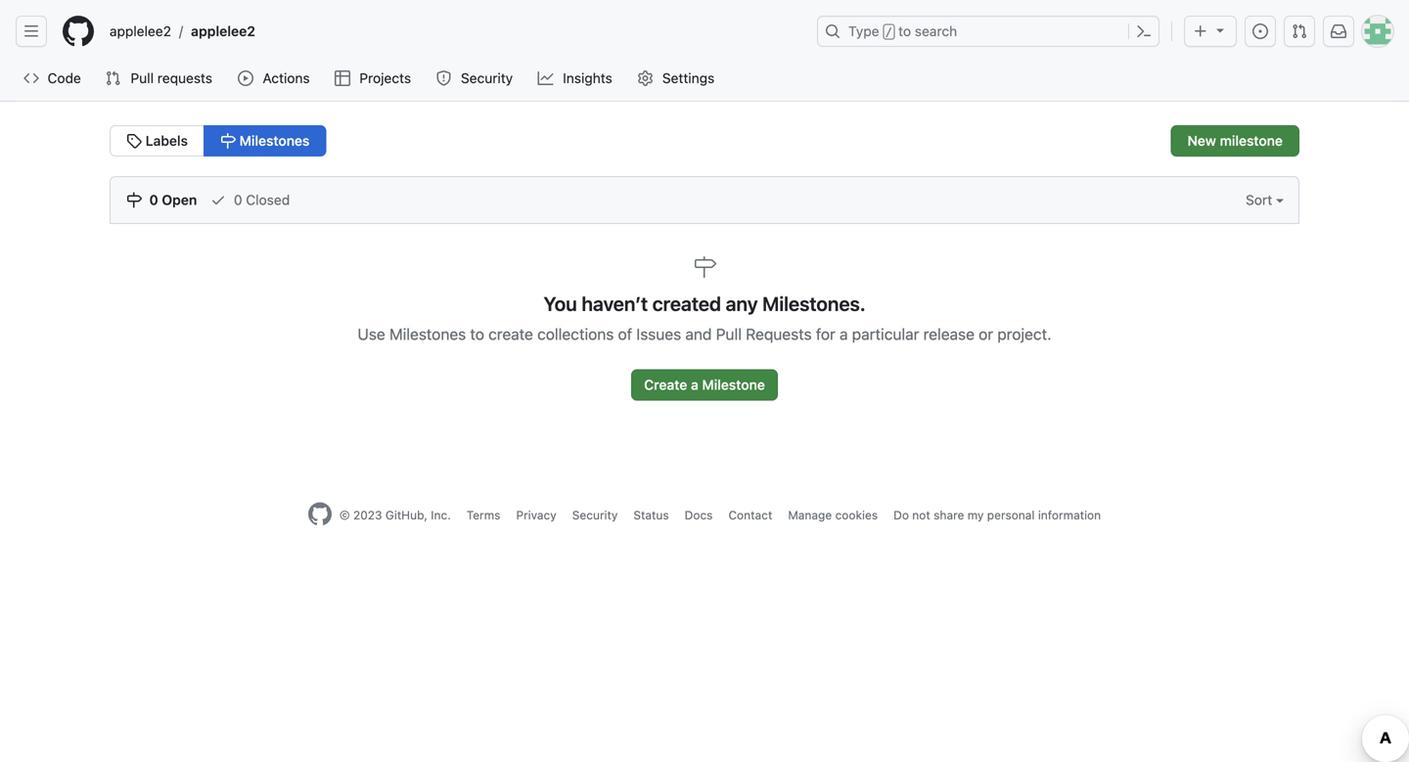Task type: vqa. For each thing, say whether or not it's contained in the screenshot.
GitHub logo at right
no



Task type: describe. For each thing, give the bounding box(es) containing it.
open
[[162, 192, 197, 208]]

new milestone
[[1188, 133, 1283, 149]]

0 vertical spatial security link
[[428, 64, 522, 93]]

terms link
[[467, 509, 501, 522]]

command palette image
[[1136, 23, 1152, 39]]

/ for type
[[886, 25, 893, 39]]

milestone image for milestones
[[220, 133, 236, 149]]

closed
[[246, 192, 290, 208]]

2 applelee2 from the left
[[191, 23, 255, 39]]

0 horizontal spatial a
[[691, 377, 699, 393]]

release
[[924, 325, 975, 344]]

plus image
[[1193, 23, 1209, 39]]

do
[[894, 509, 909, 522]]

2 applelee2 link from the left
[[183, 16, 263, 47]]

1 applelee2 link from the left
[[102, 16, 179, 47]]

milestones link
[[204, 125, 326, 157]]

new milestone link
[[1171, 125, 1300, 157]]

sort
[[1246, 192, 1276, 208]]

pull inside you haven't created any milestones. use milestones to create collections of issues and pull requests for a particular release or project.
[[716, 325, 742, 344]]

triangle down image
[[1213, 22, 1228, 38]]

notifications image
[[1331, 23, 1347, 39]]

actions link
[[230, 64, 319, 93]]

to inside you haven't created any milestones. use milestones to create collections of issues and pull requests for a particular release or project.
[[470, 325, 485, 344]]

©
[[340, 509, 350, 522]]

graph image
[[538, 70, 554, 86]]

use
[[358, 325, 385, 344]]

play image
[[238, 70, 254, 86]]

personal
[[987, 509, 1035, 522]]

project.
[[998, 325, 1052, 344]]

type
[[849, 23, 880, 39]]

milestones inside issue element
[[236, 133, 310, 149]]

code image
[[23, 70, 39, 86]]

for
[[816, 325, 836, 344]]

you haven't created any milestones. use milestones to create collections of issues and pull requests for a particular release or project.
[[358, 292, 1052, 344]]

0           open
[[146, 192, 197, 208]]

sort button
[[1231, 177, 1299, 223]]

table image
[[335, 70, 350, 86]]

/ for applelee2
[[179, 23, 183, 39]]

actions
[[263, 70, 310, 86]]

status link
[[634, 509, 669, 522]]

created
[[653, 292, 721, 315]]

1 vertical spatial security
[[572, 509, 618, 522]]

or
[[979, 325, 994, 344]]

milestones inside you haven't created any milestones. use milestones to create collections of issues and pull requests for a particular release or project.
[[390, 325, 466, 344]]

privacy link
[[516, 509, 557, 522]]

pull requests link
[[97, 64, 222, 93]]

0 for closed
[[234, 192, 242, 208]]

docs link
[[685, 509, 713, 522]]

0           closed
[[230, 192, 290, 208]]

share
[[934, 509, 965, 522]]

docs
[[685, 509, 713, 522]]

manage cookies
[[788, 509, 878, 522]]

insights
[[563, 70, 613, 86]]

labels
[[142, 133, 188, 149]]

0           closed link
[[211, 177, 290, 223]]

collections
[[537, 325, 614, 344]]

create a milestone
[[644, 377, 765, 393]]

a inside you haven't created any milestones. use milestones to create collections of issues and pull requests for a particular release or project.
[[840, 325, 848, 344]]

milestones.
[[763, 292, 866, 315]]

inc.
[[431, 509, 451, 522]]

settings link
[[630, 64, 724, 93]]

search
[[915, 23, 958, 39]]

2023
[[353, 509, 382, 522]]

0           open link
[[126, 177, 197, 223]]



Task type: locate. For each thing, give the bounding box(es) containing it.
projects
[[360, 70, 411, 86]]

2 vertical spatial milestone image
[[693, 255, 717, 279]]

2 horizontal spatial milestone image
[[693, 255, 717, 279]]

milestone image up created
[[693, 255, 717, 279]]

1 horizontal spatial to
[[899, 23, 911, 39]]

you
[[544, 292, 577, 315]]

create a milestone link
[[632, 370, 778, 401]]

code link
[[16, 64, 89, 93]]

security link
[[428, 64, 522, 93], [572, 509, 618, 522]]

git pull request image
[[1292, 23, 1308, 39], [105, 70, 121, 86]]

create
[[489, 325, 533, 344]]

1 horizontal spatial a
[[840, 325, 848, 344]]

cookies
[[836, 509, 878, 522]]

gear image
[[638, 70, 653, 86]]

tag image
[[126, 133, 142, 149]]

1 horizontal spatial applelee2 link
[[183, 16, 263, 47]]

insights link
[[530, 64, 622, 93]]

1 0 from the left
[[149, 192, 158, 208]]

milestones right use
[[390, 325, 466, 344]]

my
[[968, 509, 984, 522]]

security left status at the left bottom
[[572, 509, 618, 522]]

0 horizontal spatial security
[[461, 70, 513, 86]]

check image
[[211, 192, 226, 208]]

0 right check icon
[[234, 192, 242, 208]]

github,
[[386, 509, 428, 522]]

0 vertical spatial security
[[461, 70, 513, 86]]

0 vertical spatial to
[[899, 23, 911, 39]]

new
[[1188, 133, 1217, 149]]

milestone image left 0           open
[[126, 192, 142, 208]]

a right the for
[[840, 325, 848, 344]]

type / to search
[[849, 23, 958, 39]]

terms
[[467, 509, 501, 522]]

/ inside applelee2 / applelee2
[[179, 23, 183, 39]]

milestone image inside 0           open link
[[126, 192, 142, 208]]

applelee2 link up pull requests link at the left top of the page
[[102, 16, 179, 47]]

1 horizontal spatial /
[[886, 25, 893, 39]]

1 horizontal spatial 0
[[234, 192, 242, 208]]

milestones
[[236, 133, 310, 149], [390, 325, 466, 344]]

0 vertical spatial milestone image
[[220, 133, 236, 149]]

git pull request image inside pull requests link
[[105, 70, 121, 86]]

issue element
[[110, 125, 326, 157]]

1 vertical spatial milestone image
[[126, 192, 142, 208]]

0 horizontal spatial milestones
[[236, 133, 310, 149]]

pull left requests
[[131, 70, 154, 86]]

issue opened image
[[1253, 23, 1269, 39]]

applelee2 up play image
[[191, 23, 255, 39]]

do not share my personal information button
[[894, 507, 1101, 524]]

to left search
[[899, 23, 911, 39]]

manage cookies button
[[788, 507, 878, 524]]

contact link
[[729, 509, 773, 522]]

0 horizontal spatial /
[[179, 23, 183, 39]]

0 for open
[[149, 192, 158, 208]]

settings
[[663, 70, 715, 86]]

1 horizontal spatial milestones
[[390, 325, 466, 344]]

1 vertical spatial pull
[[716, 325, 742, 344]]

0 horizontal spatial milestone image
[[126, 192, 142, 208]]

1 vertical spatial to
[[470, 325, 485, 344]]

milestone image for 0           open
[[126, 192, 142, 208]]

/ right type
[[886, 25, 893, 39]]

applelee2 / applelee2
[[110, 23, 255, 39]]

privacy
[[516, 509, 557, 522]]

security link left status at the left bottom
[[572, 509, 618, 522]]

to
[[899, 23, 911, 39], [470, 325, 485, 344]]

information
[[1038, 509, 1101, 522]]

of
[[618, 325, 632, 344]]

pull right 'and'
[[716, 325, 742, 344]]

applelee2 link up play image
[[183, 16, 263, 47]]

status
[[634, 509, 669, 522]]

0 horizontal spatial git pull request image
[[105, 70, 121, 86]]

1 vertical spatial security link
[[572, 509, 618, 522]]

0 vertical spatial milestones
[[236, 133, 310, 149]]

0
[[149, 192, 158, 208], [234, 192, 242, 208]]

milestones up closed
[[236, 133, 310, 149]]

any
[[726, 292, 758, 315]]

particular
[[852, 325, 920, 344]]

/ inside the type / to search
[[886, 25, 893, 39]]

a
[[840, 325, 848, 344], [691, 377, 699, 393]]

0 vertical spatial a
[[840, 325, 848, 344]]

manage
[[788, 509, 832, 522]]

milestone image up check icon
[[220, 133, 236, 149]]

do not share my personal information
[[894, 509, 1101, 522]]

milestone
[[702, 377, 765, 393]]

requests
[[746, 325, 812, 344]]

a right create
[[691, 377, 699, 393]]

milestone
[[1220, 133, 1283, 149]]

0 horizontal spatial applelee2 link
[[102, 16, 179, 47]]

list containing applelee2 / applelee2
[[102, 16, 806, 47]]

1 vertical spatial a
[[691, 377, 699, 393]]

2 0 from the left
[[234, 192, 242, 208]]

and
[[686, 325, 712, 344]]

list
[[102, 16, 806, 47]]

security
[[461, 70, 513, 86], [572, 509, 618, 522]]

0 horizontal spatial security link
[[428, 64, 522, 93]]

pull
[[131, 70, 154, 86], [716, 325, 742, 344]]

labels link
[[110, 125, 205, 157]]

0 vertical spatial git pull request image
[[1292, 23, 1308, 39]]

projects link
[[327, 64, 420, 93]]

/
[[179, 23, 183, 39], [886, 25, 893, 39]]

0 horizontal spatial applelee2
[[110, 23, 171, 39]]

1 horizontal spatial git pull request image
[[1292, 23, 1308, 39]]

to left create
[[470, 325, 485, 344]]

/ up requests
[[179, 23, 183, 39]]

haven't
[[582, 292, 648, 315]]

security right the shield icon on the top left of the page
[[461, 70, 513, 86]]

security link left "graph" image
[[428, 64, 522, 93]]

milestone image
[[220, 133, 236, 149], [126, 192, 142, 208], [693, 255, 717, 279]]

homepage image
[[63, 16, 94, 47]]

1 horizontal spatial security
[[572, 509, 618, 522]]

1 applelee2 from the left
[[110, 23, 171, 39]]

0 horizontal spatial pull
[[131, 70, 154, 86]]

0 left the open
[[149, 192, 158, 208]]

0 vertical spatial pull
[[131, 70, 154, 86]]

1 vertical spatial milestones
[[390, 325, 466, 344]]

1 horizontal spatial pull
[[716, 325, 742, 344]]

1 horizontal spatial applelee2
[[191, 23, 255, 39]]

create
[[644, 377, 688, 393]]

1 horizontal spatial milestone image
[[220, 133, 236, 149]]

not
[[913, 509, 931, 522]]

code
[[48, 70, 81, 86]]

shield image
[[436, 70, 452, 86]]

1 vertical spatial git pull request image
[[105, 70, 121, 86]]

security inside security link
[[461, 70, 513, 86]]

applelee2
[[110, 23, 171, 39], [191, 23, 255, 39]]

applelee2 up pull requests link at the left top of the page
[[110, 23, 171, 39]]

homepage image
[[308, 503, 332, 526]]

© 2023 github, inc.
[[340, 509, 451, 522]]

contact
[[729, 509, 773, 522]]

git pull request image right code
[[105, 70, 121, 86]]

requests
[[157, 70, 212, 86]]

git pull request image right issue opened icon
[[1292, 23, 1308, 39]]

pull requests
[[131, 70, 212, 86]]

0 horizontal spatial to
[[470, 325, 485, 344]]

issues
[[637, 325, 681, 344]]

1 horizontal spatial security link
[[572, 509, 618, 522]]

applelee2 link
[[102, 16, 179, 47], [183, 16, 263, 47]]

0 horizontal spatial 0
[[149, 192, 158, 208]]



